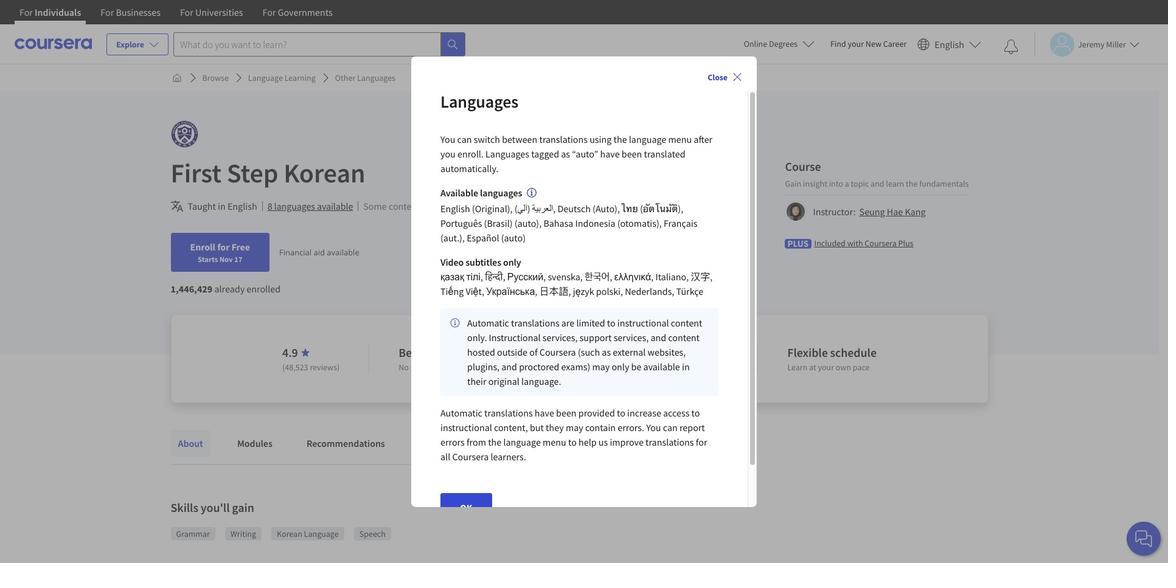 Task type: vqa. For each thing, say whether or not it's contained in the screenshot.
"ABOUT" LINK
yes



Task type: locate. For each thing, give the bounding box(es) containing it.
17 right nov
[[234, 254, 242, 264]]

as left '"auto"'
[[561, 148, 570, 160]]

0 vertical spatial 17
[[234, 254, 242, 264]]

(auto),
[[593, 202, 620, 214]]

support
[[580, 331, 612, 344]]

language left speech
[[304, 529, 339, 540]]

of
[[530, 346, 538, 358]]

can up enroll.
[[458, 133, 472, 145]]

bahasa
[[544, 217, 574, 229]]

1 for from the left
[[19, 6, 33, 18]]

coursera plus image
[[786, 239, 812, 249]]

2 at from the left
[[810, 362, 817, 373]]

only.
[[468, 331, 487, 344]]

enroll for free starts nov 17
[[190, 241, 250, 264]]

have up but at the left bottom of page
[[535, 407, 555, 419]]

1 vertical spatial coursera
[[540, 346, 576, 358]]

available
[[317, 200, 353, 212], [327, 247, 360, 258], [644, 361, 680, 373]]

available left some
[[317, 200, 353, 212]]

0 horizontal spatial the
[[488, 436, 502, 448]]

limited
[[577, 317, 605, 329]]

for up nov
[[217, 241, 230, 253]]

insight
[[804, 178, 828, 189]]

for inside automatic translations have been provided to increase access to instructional content, but they may contain errors. you can report errors from the language menu to help us improve translations for all coursera learners.
[[696, 436, 708, 448]]

0 vertical spatial translated
[[644, 148, 686, 160]]

language inside language learning link
[[248, 72, 283, 83]]

languages up the (original),
[[480, 187, 522, 199]]

1 vertical spatial may
[[593, 361, 610, 373]]

your right find
[[848, 38, 864, 49]]

the inside course gain insight into a topic and learn the fundamentals
[[906, 178, 918, 189]]

for for governments
[[263, 6, 276, 18]]

at inside approx. 17 hours to complete 3 weeks at 5 hours a week
[[608, 362, 615, 373]]

polski,
[[596, 285, 623, 297]]

1 horizontal spatial coursera
[[540, 346, 576, 358]]

only
[[503, 256, 521, 268], [612, 361, 630, 373]]

your left own
[[818, 362, 835, 373]]

(original),
[[472, 202, 513, 214]]

learn
[[788, 362, 808, 373]]

1 vertical spatial be
[[632, 361, 642, 373]]

been inside automatic translations have been provided to increase access to instructional content, but they may contain errors. you can report errors from the language menu to help us improve translations for all coursera learners.
[[556, 407, 577, 419]]

available right the aid
[[327, 247, 360, 258]]

1 horizontal spatial language
[[304, 529, 339, 540]]

1 horizontal spatial as
[[602, 346, 611, 358]]

a left week
[[645, 362, 649, 373]]

0 horizontal spatial at
[[608, 362, 615, 373]]

0 horizontal spatial language
[[504, 436, 541, 448]]

necessary
[[484, 362, 519, 373]]

0 vertical spatial can
[[458, 133, 472, 145]]

language
[[248, 72, 283, 83], [304, 529, 339, 540]]

2 horizontal spatial may
[[593, 361, 610, 373]]

português
[[441, 217, 482, 229]]

17 up 5
[[621, 345, 633, 360]]

languages inside you can switch between translations using the language menu after you enroll. languages tagged as "auto" have been translated automatically.
[[486, 148, 530, 160]]

hours
[[635, 345, 665, 360], [623, 362, 643, 373]]

2 vertical spatial coursera
[[453, 451, 489, 463]]

and right topic
[[871, 178, 885, 189]]

1 vertical spatial your
[[818, 362, 835, 373]]

translated down the available languages
[[470, 200, 511, 212]]

0 vertical spatial in
[[218, 200, 226, 212]]

2 vertical spatial content
[[669, 331, 700, 344]]

0 horizontal spatial can
[[458, 133, 472, 145]]

language right using at the right top
[[629, 133, 667, 145]]

4 for from the left
[[263, 6, 276, 18]]

close button
[[703, 66, 748, 88]]

to up errors.
[[617, 407, 626, 419]]

flexible schedule learn at your own pace
[[788, 345, 877, 373]]

for left universities
[[180, 6, 193, 18]]

1 horizontal spatial have
[[601, 148, 620, 160]]

services, down are in the left of the page
[[543, 331, 578, 344]]

and down outside
[[502, 361, 517, 373]]

in down complete
[[682, 361, 690, 373]]

at right the learn
[[810, 362, 817, 373]]

for left individuals
[[19, 6, 33, 18]]

1 vertical spatial language
[[504, 436, 541, 448]]

may down approx.
[[593, 361, 610, 373]]

modules
[[237, 438, 273, 450]]

content right some
[[389, 200, 420, 212]]

recommendations link
[[299, 430, 393, 457]]

1 horizontal spatial 17
[[621, 345, 633, 360]]

for left businesses
[[101, 6, 114, 18]]

available inside button
[[317, 200, 353, 212]]

1 vertical spatial only
[[612, 361, 630, 373]]

using
[[590, 133, 612, 145]]

for left governments
[[263, 6, 276, 18]]

a inside approx. 17 hours to complete 3 weeks at 5 hours a week
[[645, 362, 649, 373]]

approx. 17 hours to complete 3 weeks at 5 hours a week
[[578, 345, 729, 373]]

tiếng
[[441, 285, 464, 297]]

1 vertical spatial languages
[[274, 200, 315, 212]]

been up they
[[556, 407, 577, 419]]

external
[[613, 346, 646, 358]]

you up the you
[[441, 133, 456, 145]]

level
[[448, 345, 473, 360]]

services,
[[543, 331, 578, 344], [614, 331, 649, 344]]

0 horizontal spatial menu
[[543, 436, 567, 448]]

1 vertical spatial been
[[556, 407, 577, 419]]

2 vertical spatial available
[[644, 361, 680, 373]]

you inside you can switch between translations using the language menu after you enroll. languages tagged as "auto" have been translated automatically.
[[441, 133, 456, 145]]

1 horizontal spatial in
[[682, 361, 690, 373]]

automatic inside the automatic translations are limited to instructional content only. instructional services, support services, and content hosted outside of coursera (such as external websites, plugins, and proctored exams) may only be available in their original language.
[[468, 317, 509, 329]]

in right taught
[[218, 200, 226, 212]]

translated up (อัตโนมัติ),
[[644, 148, 686, 160]]

previous
[[411, 362, 442, 373]]

korean up the 8 languages available button
[[284, 156, 366, 190]]

0 horizontal spatial you
[[441, 133, 456, 145]]

instructional
[[618, 317, 669, 329], [441, 421, 492, 434]]

1 vertical spatial and
[[651, 331, 667, 344]]

languages inside dialog
[[480, 187, 522, 199]]

2 horizontal spatial and
[[871, 178, 885, 189]]

speech
[[360, 529, 386, 540]]

the inside you can switch between translations using the language menu after you enroll. languages tagged as "auto" have been translated automatically.
[[614, 133, 627, 145]]

chat with us image
[[1135, 530, 1154, 549]]

None search field
[[174, 32, 466, 56]]

0 vertical spatial languages
[[480, 187, 522, 199]]

1 vertical spatial the
[[906, 178, 918, 189]]

english for english (original), العربية (آلي), deutsch (auto), ไทย (อัตโนมัติ), português (brasil) (auto), bahasa indonesia (otomatis), français (aut.), español (auto)
[[441, 202, 470, 214]]

0 vertical spatial language
[[248, 72, 283, 83]]

the right using at the right top
[[614, 133, 627, 145]]

us
[[599, 436, 608, 448]]

(otomatis),
[[618, 217, 662, 229]]

seung hae kang image
[[787, 202, 806, 221]]

0 horizontal spatial as
[[561, 148, 570, 160]]

automatic up errors
[[441, 407, 483, 419]]

0 horizontal spatial services,
[[543, 331, 578, 344]]

0 vertical spatial instructional
[[618, 317, 669, 329]]

be right not
[[458, 200, 468, 212]]

0 vertical spatial the
[[614, 133, 627, 145]]

english right career
[[935, 38, 965, 50]]

translations up tagged
[[540, 133, 588, 145]]

3 for from the left
[[180, 6, 193, 18]]

0 vertical spatial you
[[441, 133, 456, 145]]

1 horizontal spatial at
[[810, 362, 817, 373]]

enroll
[[190, 241, 216, 253]]

(อัตโนมัติ),
[[640, 202, 684, 214]]

only down external
[[612, 361, 630, 373]]

for governments
[[263, 6, 333, 18]]

to inside the automatic translations are limited to instructional content only. instructional services, support services, and content hosted outside of coursera (such as external websites, plugins, and proctored exams) may only be available in their original language.
[[607, 317, 616, 329]]

1 horizontal spatial the
[[614, 133, 627, 145]]

menu down they
[[543, 436, 567, 448]]

1 horizontal spatial may
[[566, 421, 584, 434]]

been inside you can switch between translations using the language menu after you enroll. languages tagged as "auto" have been translated automatically.
[[622, 148, 642, 160]]

languages up switch
[[441, 90, 519, 112]]

a right into
[[845, 178, 850, 189]]

1 horizontal spatial for
[[696, 436, 708, 448]]

1 vertical spatial instructional
[[441, 421, 492, 434]]

汉字,
[[691, 270, 713, 283]]

for individuals
[[19, 6, 81, 18]]

english
[[935, 38, 965, 50], [228, 200, 257, 212], [441, 202, 470, 214]]

the inside automatic translations have been provided to increase access to instructional content, but they may contain errors. you can report errors from the language menu to help us improve translations for all coursera learners.
[[488, 436, 502, 448]]

0 horizontal spatial instructional
[[441, 421, 492, 434]]

english inside english (original), العربية (آلي), deutsch (auto), ไทย (อัตโนมัติ), português (brasil) (auto), bahasa indonesia (otomatis), français (aut.), español (auto)
[[441, 202, 470, 214]]

0 horizontal spatial english
[[228, 200, 257, 212]]

show notifications image
[[1004, 40, 1019, 54]]

english up português
[[441, 202, 470, 214]]

at left 5
[[608, 362, 615, 373]]

for for individuals
[[19, 6, 33, 18]]

languages
[[357, 72, 396, 83], [441, 90, 519, 112], [486, 148, 530, 160]]

you can switch between translations using the language menu after you enroll. languages tagged as "auto" have been translated automatically.
[[441, 133, 713, 174]]

not
[[442, 200, 456, 212]]

the
[[614, 133, 627, 145], [906, 178, 918, 189], [488, 436, 502, 448]]

to up week
[[667, 345, 678, 360]]

week
[[651, 362, 670, 373]]

in inside the automatic translations are limited to instructional content only. instructional services, support services, and content hosted outside of coursera (such as external websites, plugins, and proctored exams) may only be available in their original language.
[[682, 361, 690, 373]]

yonsei university image
[[171, 121, 198, 148]]

2 vertical spatial the
[[488, 436, 502, 448]]

gain
[[786, 178, 802, 189]]

0 horizontal spatial language
[[248, 72, 283, 83]]

close
[[708, 72, 728, 83]]

automatic for automatic translations are limited to instructional content only. instructional services, support services, and content hosted outside of coursera (such as external websites, plugins, and proctored exams) may only be available in their original language.
[[468, 317, 509, 329]]

available
[[441, 187, 478, 199]]

languages right 8
[[274, 200, 315, 212]]

the right from
[[488, 436, 502, 448]]

as right (such
[[602, 346, 611, 358]]

languages for available
[[480, 187, 522, 199]]

been right '"auto"'
[[622, 148, 642, 160]]

languages inside button
[[274, 200, 315, 212]]

0 vertical spatial have
[[601, 148, 620, 160]]

1 horizontal spatial only
[[612, 361, 630, 373]]

język
[[573, 285, 595, 297]]

course
[[786, 159, 822, 174]]

modules link
[[230, 430, 280, 457]]

for down report
[[696, 436, 708, 448]]

may left not
[[422, 200, 440, 212]]

may up help
[[566, 421, 584, 434]]

available for financial aid available
[[327, 247, 360, 258]]

available inside the automatic translations are limited to instructional content only. instructional services, support services, and content hosted outside of coursera (such as external websites, plugins, and proctored exams) may only be available in their original language.
[[644, 361, 680, 373]]

0 horizontal spatial your
[[818, 362, 835, 373]]

0 horizontal spatial coursera
[[453, 451, 489, 463]]

hours right 5
[[623, 362, 643, 373]]

schedule
[[831, 345, 877, 360]]

automatic inside automatic translations have been provided to increase access to instructional content, but they may contain errors. you can report errors from the language menu to help us improve translations for all coursera learners.
[[441, 407, 483, 419]]

skills
[[171, 500, 198, 516]]

0 vertical spatial languages
[[357, 72, 396, 83]]

to right the limited
[[607, 317, 616, 329]]

first
[[171, 156, 222, 190]]

2 horizontal spatial english
[[935, 38, 965, 50]]

0 vertical spatial a
[[845, 178, 850, 189]]

0 vertical spatial as
[[561, 148, 570, 160]]

included with coursera plus link
[[815, 237, 914, 249]]

step
[[227, 156, 279, 190]]

flexible
[[788, 345, 828, 360]]

may inside automatic translations have been provided to increase access to instructional content, but they may contain errors. you can report errors from the language menu to help us improve translations for all coursera learners.
[[566, 421, 584, 434]]

8
[[268, 200, 272, 212]]

1 at from the left
[[608, 362, 615, 373]]

instructional inside automatic translations have been provided to increase access to instructional content, but they may contain errors. you can report errors from the language menu to help us improve translations for all coursera learners.
[[441, 421, 492, 434]]

hours up week
[[635, 345, 665, 360]]

financial aid available button
[[279, 247, 360, 258]]

1 vertical spatial menu
[[543, 436, 567, 448]]

seung
[[860, 205, 886, 218]]

language down content,
[[504, 436, 541, 448]]

việt,
[[466, 285, 485, 297]]

1 horizontal spatial languages
[[480, 187, 522, 199]]

5
[[617, 362, 621, 373]]

for for businesses
[[101, 6, 114, 18]]

only up русский,
[[503, 256, 521, 268]]

their
[[468, 375, 487, 387]]

8 languages available
[[268, 200, 353, 212]]

languages right other
[[357, 72, 396, 83]]

coursera left plus at right
[[865, 238, 897, 249]]

0 horizontal spatial only
[[503, 256, 521, 268]]

from
[[467, 436, 486, 448]]

languages
[[480, 187, 522, 199], [274, 200, 315, 212]]

you down increase
[[647, 421, 661, 434]]

1 vertical spatial translated
[[470, 200, 511, 212]]

have down using at the right top
[[601, 148, 620, 160]]

1 vertical spatial a
[[645, 362, 649, 373]]

korean right 'writing'
[[277, 529, 302, 540]]

language left learning
[[248, 72, 283, 83]]

1 vertical spatial language
[[304, 529, 339, 540]]

for
[[217, 241, 230, 253], [696, 436, 708, 448]]

1 horizontal spatial english
[[441, 202, 470, 214]]

(آلي),
[[515, 202, 556, 214]]

individuals
[[35, 6, 81, 18]]

2 horizontal spatial coursera
[[865, 238, 897, 249]]

coursera image
[[15, 34, 92, 54]]

2 for from the left
[[101, 6, 114, 18]]

career
[[884, 38, 907, 49]]

0 vertical spatial automatic
[[468, 317, 509, 329]]

translations inside you can switch between translations using the language menu after you enroll. languages tagged as "auto" have been translated automatically.
[[540, 133, 588, 145]]

1 vertical spatial languages
[[441, 90, 519, 112]]

coursera up exams)
[[540, 346, 576, 358]]

menu inside you can switch between translations using the language menu after you enroll. languages tagged as "auto" have been translated automatically.
[[669, 133, 692, 145]]

0 vertical spatial only
[[503, 256, 521, 268]]

1 vertical spatial in
[[682, 361, 690, 373]]

banner navigation
[[10, 0, 343, 33]]

services, up external
[[614, 331, 649, 344]]

english left 8
[[228, 200, 257, 212]]

0 horizontal spatial have
[[535, 407, 555, 419]]

writing
[[231, 529, 256, 540]]

ok button
[[441, 493, 492, 523]]

menu left after
[[669, 133, 692, 145]]

languages down between
[[486, 148, 530, 160]]

tagged
[[532, 148, 559, 160]]

1 horizontal spatial language
[[629, 133, 667, 145]]

2 vertical spatial may
[[566, 421, 584, 434]]

approx.
[[578, 345, 618, 360]]

content down türkçe
[[671, 317, 703, 329]]

0 vertical spatial language
[[629, 133, 667, 145]]

browse link
[[198, 67, 234, 89]]

1 vertical spatial korean
[[277, 529, 302, 540]]

1 horizontal spatial your
[[848, 38, 864, 49]]

0 vertical spatial menu
[[669, 133, 692, 145]]

0 vertical spatial may
[[422, 200, 440, 212]]

english inside button
[[935, 38, 965, 50]]

language inside automatic translations have been provided to increase access to instructional content, but they may contain errors. you can report errors from the language menu to help us improve translations for all coursera learners.
[[504, 436, 541, 448]]

available down websites, at the right of the page
[[644, 361, 680, 373]]

available for 8 languages available
[[317, 200, 353, 212]]

0 horizontal spatial may
[[422, 200, 440, 212]]

1 horizontal spatial be
[[632, 361, 642, 373]]

your inside flexible schedule learn at your own pace
[[818, 362, 835, 373]]

0 horizontal spatial be
[[458, 200, 468, 212]]

0 vertical spatial for
[[217, 241, 230, 253]]

0 horizontal spatial and
[[502, 361, 517, 373]]

be down external
[[632, 361, 642, 373]]

testimonials
[[419, 438, 472, 450]]

1 vertical spatial have
[[535, 407, 555, 419]]

1 horizontal spatial menu
[[669, 133, 692, 145]]

content up websites, at the right of the page
[[669, 331, 700, 344]]

coursera down from
[[453, 451, 489, 463]]

automatic up 'only.'
[[468, 317, 509, 329]]

the right learn
[[906, 178, 918, 189]]

can down access
[[663, 421, 678, 434]]

a
[[845, 178, 850, 189], [645, 362, 649, 373]]

1 horizontal spatial instructional
[[618, 317, 669, 329]]

about
[[178, 438, 203, 450]]

translations up the instructional
[[511, 317, 560, 329]]

learners.
[[491, 451, 526, 463]]

and up websites, at the right of the page
[[651, 331, 667, 344]]

language
[[629, 133, 667, 145], [504, 436, 541, 448]]

instructional down nederlands,
[[618, 317, 669, 329]]

0 vertical spatial be
[[458, 200, 468, 212]]

instructor:
[[814, 205, 856, 218]]

0 vertical spatial and
[[871, 178, 885, 189]]

deutsch
[[558, 202, 591, 214]]

türkçe
[[677, 285, 704, 297]]

1 horizontal spatial can
[[663, 421, 678, 434]]

1 vertical spatial automatic
[[441, 407, 483, 419]]

instructional up from
[[441, 421, 492, 434]]

1 vertical spatial 17
[[621, 345, 633, 360]]

1 vertical spatial available
[[327, 247, 360, 258]]



Task type: describe. For each thing, give the bounding box(es) containing it.
ok
[[460, 502, 473, 514]]

0 vertical spatial your
[[848, 38, 864, 49]]

українська,
[[487, 285, 538, 297]]

learning
[[285, 72, 316, 83]]

be inside the automatic translations are limited to instructional content only. instructional services, support services, and content hosted outside of coursera (such as external websites, plugins, and proctored exams) may only be available in their original language.
[[632, 361, 642, 373]]

(auto)
[[501, 232, 526, 244]]

for inside enroll for free starts nov 17
[[217, 241, 230, 253]]

more information on translated content image
[[527, 188, 537, 197]]

17 inside approx. 17 hours to complete 3 weeks at 5 hours a week
[[621, 345, 633, 360]]

find your new career link
[[825, 37, 913, 52]]

financial
[[279, 247, 312, 258]]

already
[[215, 283, 245, 295]]

are
[[562, 317, 575, 329]]

(48,523 reviews)
[[283, 362, 340, 373]]

free
[[232, 241, 250, 253]]

automatic for automatic translations have been provided to increase access to instructional content, but they may contain errors. you can report errors from the language menu to help us improve translations for all coursera learners.
[[441, 407, 483, 419]]

help
[[579, 436, 597, 448]]

for for universities
[[180, 6, 193, 18]]

have inside automatic translations have been provided to increase access to instructional content, but they may contain errors. you can report errors from the language menu to help us improve translations for all coursera learners.
[[535, 407, 555, 419]]

languages dialog
[[412, 56, 757, 552]]

you'll
[[201, 500, 230, 516]]

as inside you can switch between translations using the language menu after you enroll. languages tagged as "auto" have been translated automatically.
[[561, 148, 570, 160]]

outside
[[497, 346, 528, 358]]

2 services, from the left
[[614, 331, 649, 344]]

(auto),
[[515, 217, 542, 229]]

coursera inside the automatic translations are limited to instructional content only. instructional services, support services, and content hosted outside of coursera (such as external websites, plugins, and proctored exams) may only be available in their original language.
[[540, 346, 576, 358]]

businesses
[[116, 6, 161, 18]]

english (original), العربية (آلي), deutsch (auto), ไทย (อัตโนมัติ), português (brasil) (auto), bahasa indonesia (otomatis), français (aut.), español (auto)
[[441, 202, 698, 244]]

4.9
[[283, 345, 298, 360]]

first step korean
[[171, 156, 366, 190]]

тілі,
[[466, 270, 483, 283]]

coursera inside automatic translations have been provided to increase access to instructional content, but they may contain errors. you can report errors from the language menu to help us improve translations for all coursera learners.
[[453, 451, 489, 463]]

may inside the automatic translations are limited to instructional content only. instructional services, support services, and content hosted outside of coursera (such as external websites, plugins, and proctored exams) may only be available in their original language.
[[593, 361, 610, 373]]

enrolled
[[247, 283, 281, 295]]

all
[[441, 451, 451, 463]]

topic
[[851, 178, 869, 189]]

ελληνικά,
[[615, 270, 654, 283]]

original
[[489, 375, 520, 387]]

العربية
[[532, 202, 554, 214]]

enroll.
[[458, 148, 484, 160]]

a inside course gain insight into a topic and learn the fundamentals
[[845, 178, 850, 189]]

available languages
[[441, 187, 522, 199]]

0 vertical spatial korean
[[284, 156, 366, 190]]

한국어,
[[585, 270, 613, 283]]

languages for 8
[[274, 200, 315, 212]]

instructional
[[489, 331, 541, 344]]

beginner level no previous experience necessary
[[399, 345, 519, 373]]

other languages link
[[330, 67, 401, 89]]

indonesia
[[576, 217, 616, 229]]

0 horizontal spatial in
[[218, 200, 226, 212]]

3
[[578, 362, 582, 373]]

menu inside automatic translations have been provided to increase access to instructional content, but they may contain errors. you can report errors from the language menu to help us improve translations for all coursera learners.
[[543, 436, 567, 448]]

subtitles
[[466, 256, 502, 268]]

can inside you can switch between translations using the language menu after you enroll. languages tagged as "auto" have been translated automatically.
[[458, 133, 472, 145]]

kang
[[905, 205, 926, 218]]

content,
[[494, 421, 528, 434]]

for businesses
[[101, 6, 161, 18]]

(48,523
[[283, 362, 308, 373]]

home image
[[172, 73, 182, 83]]

1 vertical spatial content
[[671, 317, 703, 329]]

pace
[[853, 362, 870, 373]]

plugins,
[[468, 361, 500, 373]]

and inside course gain insight into a topic and learn the fundamentals
[[871, 178, 885, 189]]

errors.
[[618, 421, 645, 434]]

switch
[[474, 133, 500, 145]]

0 vertical spatial content
[[389, 200, 420, 212]]

қазақ
[[441, 270, 464, 283]]

reviews
[[506, 438, 541, 450]]

to left help
[[569, 436, 577, 448]]

(brasil)
[[484, 217, 513, 229]]

beginner
[[399, 345, 446, 360]]

gain
[[232, 500, 254, 516]]

can inside automatic translations have been provided to increase access to instructional content, but they may contain errors. you can report errors from the language menu to help us improve translations for all coursera learners.
[[663, 421, 678, 434]]

improve
[[610, 436, 644, 448]]

provided
[[579, 407, 615, 419]]

after
[[694, 133, 713, 145]]

new
[[866, 38, 882, 49]]

1 horizontal spatial and
[[651, 331, 667, 344]]

at inside flexible schedule learn at your own pace
[[810, 362, 817, 373]]

weeks
[[584, 362, 606, 373]]

to up report
[[692, 407, 700, 419]]

svenska,
[[548, 270, 583, 283]]

starts
[[198, 254, 218, 264]]

report
[[680, 421, 705, 434]]

have inside you can switch between translations using the language menu after you enroll. languages tagged as "auto" have been translated automatically.
[[601, 148, 620, 160]]

0 vertical spatial coursera
[[865, 238, 897, 249]]

17 inside enroll for free starts nov 17
[[234, 254, 242, 264]]

they
[[546, 421, 564, 434]]

governments
[[278, 6, 333, 18]]

find your new career
[[831, 38, 907, 49]]

0 horizontal spatial translated
[[470, 200, 511, 212]]

as inside the automatic translations are limited to instructional content only. instructional services, support services, and content hosted outside of coursera (such as external websites, plugins, and proctored exams) may only be available in their original language.
[[602, 346, 611, 358]]

1,446,429
[[171, 283, 213, 295]]

complete
[[680, 345, 729, 360]]

automatic translations are limited to instructional content only. instructional services, support services, and content hosted outside of coursera (such as external websites, plugins, and proctored exams) may only be available in their original language. element
[[441, 308, 719, 396]]

only inside video subtitles only қазақ тілі, हिन्दी, русский, svenska, 한국어, ελληνικά, italiano, 汉字, tiếng việt, українська, 日本語, język polski, nederlands, türkçe
[[503, 256, 521, 268]]

translations inside the automatic translations are limited to instructional content only. instructional services, support services, and content hosted outside of coursera (such as external websites, plugins, and proctored exams) may only be available in their original language.
[[511, 317, 560, 329]]

other languages
[[335, 72, 396, 83]]

some
[[364, 200, 387, 212]]

0 vertical spatial hours
[[635, 345, 665, 360]]

1 vertical spatial hours
[[623, 362, 643, 373]]

financial aid available
[[279, 247, 360, 258]]

skills you'll gain
[[171, 500, 254, 516]]

hosted
[[468, 346, 495, 358]]

हिन्दी,
[[485, 270, 506, 283]]

included with coursera plus
[[815, 238, 914, 249]]

automatic translations have been provided to increase access to instructional content, but they may contain errors. you can report errors from the language menu to help us improve translations for all coursera learners.
[[441, 407, 708, 463]]

hae
[[887, 205, 904, 218]]

nov
[[220, 254, 233, 264]]

only inside the automatic translations are limited to instructional content only. instructional services, support services, and content hosted outside of coursera (such as external websites, plugins, and proctored exams) may only be available in their original language.
[[612, 361, 630, 373]]

translations up content,
[[485, 407, 533, 419]]

instructional inside the automatic translations are limited to instructional content only. instructional services, support services, and content hosted outside of coursera (such as external websites, plugins, and proctored exams) may only be available in their original language.
[[618, 317, 669, 329]]

plus
[[899, 238, 914, 249]]

language learning
[[248, 72, 316, 83]]

language inside you can switch between translations using the language menu after you enroll. languages tagged as "auto" have been translated automatically.
[[629, 133, 667, 145]]

translated inside you can switch between translations using the language menu after you enroll. languages tagged as "auto" have been translated automatically.
[[644, 148, 686, 160]]

2 vertical spatial and
[[502, 361, 517, 373]]

translations down report
[[646, 436, 694, 448]]

"auto"
[[572, 148, 599, 160]]

to inside approx. 17 hours to complete 3 weeks at 5 hours a week
[[667, 345, 678, 360]]

find
[[831, 38, 847, 49]]

aid
[[314, 247, 325, 258]]

1 services, from the left
[[543, 331, 578, 344]]

browse
[[202, 72, 229, 83]]

automatic translations are limited to instructional content only. instructional services, support services, and content hosted outside of coursera (such as external websites, plugins, and proctored exams) may only be available in their original language.
[[468, 317, 703, 387]]

proctored
[[519, 361, 560, 373]]

english for english
[[935, 38, 965, 50]]

you inside automatic translations have been provided to increase access to instructional content, but they may contain errors. you can report errors from the language menu to help us improve translations for all coursera learners.
[[647, 421, 661, 434]]



